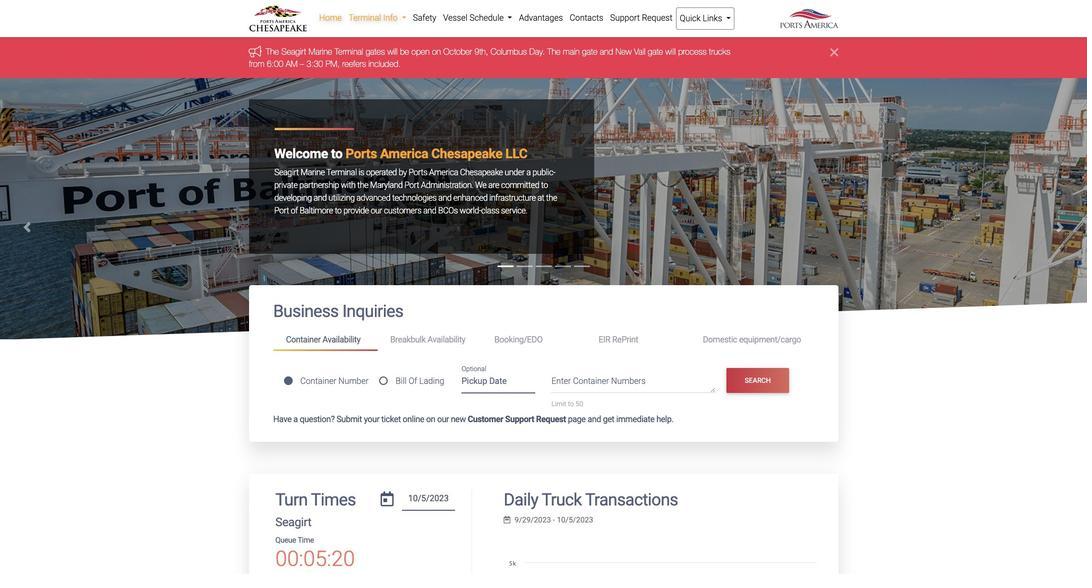 Task type: vqa. For each thing, say whether or not it's contained in the screenshot.
'Drivers registration'
no



Task type: describe. For each thing, give the bounding box(es) containing it.
eir reprint
[[599, 335, 638, 345]]

reefers
[[342, 59, 366, 68]]

numbers
[[611, 376, 646, 386]]

america inside seagirt marine terminal is operated by ports america chesapeake under a public- private partnership with the maryland port administration.                         we are committed to developing and utilizing advanced technologies and enhanced infrastructure at the port of baltimore to provide                         our customers and bcos world-class service.
[[429, 167, 458, 177]]

support request link
[[607, 7, 676, 29]]

daily
[[504, 490, 538, 510]]

domestic equipment/cargo
[[703, 335, 801, 345]]

page
[[568, 414, 586, 425]]

eir
[[599, 335, 610, 345]]

vessel
[[443, 13, 468, 23]]

2 will from the left
[[666, 47, 676, 57]]

domestic equipment/cargo link
[[690, 330, 814, 350]]

am
[[286, 59, 298, 68]]

ports america chesapeake image
[[0, 78, 1087, 549]]

process
[[678, 47, 707, 57]]

infrastructure
[[489, 193, 536, 203]]

1 vertical spatial the
[[546, 193, 557, 203]]

have a question? submit your ticket online on our new customer support request page and get immediate help.
[[273, 414, 674, 425]]

safety link
[[410, 7, 440, 29]]

online
[[403, 414, 424, 425]]

our inside seagirt marine terminal is operated by ports america chesapeake under a public- private partnership with the maryland port administration.                         we are committed to developing and utilizing advanced technologies and enhanced infrastructure at the port of baltimore to provide                         our customers and bcos world-class service.
[[371, 205, 382, 216]]

container for container availability
[[286, 335, 321, 345]]

we
[[475, 180, 487, 190]]

time
[[298, 536, 314, 545]]

eir reprint link
[[586, 330, 690, 350]]

booking/edo
[[494, 335, 543, 345]]

vessel schedule
[[443, 13, 506, 23]]

reprint
[[612, 335, 638, 345]]

the seagirt marine terminal gates will be open on october 9th, columbus day. the main gate and new vail gate will process trucks from 6:00 am – 3:30 pm, reefers included. alert
[[0, 37, 1087, 78]]

under
[[505, 167, 525, 177]]

container up 50
[[573, 376, 609, 386]]

and left bcos
[[423, 205, 436, 216]]

0 vertical spatial request
[[642, 13, 673, 23]]

customers
[[384, 205, 421, 216]]

service.
[[501, 205, 527, 216]]

breakbulk availability link
[[377, 330, 482, 350]]

bcos
[[438, 205, 458, 216]]

public-
[[533, 167, 555, 177]]

private
[[274, 180, 298, 190]]

partnership
[[299, 180, 339, 190]]

info
[[383, 13, 398, 23]]

marine inside the seagirt marine terminal gates will be open on october 9th, columbus day. the main gate and new vail gate will process trucks from 6:00 am – 3:30 pm, reefers included.
[[309, 47, 332, 57]]

00:05:20 main content
[[241, 285, 846, 574]]

limit
[[552, 400, 566, 408]]

0 horizontal spatial ports
[[346, 146, 377, 161]]

utilizing
[[329, 193, 355, 203]]

to down 'public-'
[[541, 180, 548, 190]]

breakbulk availability
[[390, 335, 466, 345]]

committed
[[501, 180, 539, 190]]

schedule
[[470, 13, 504, 23]]

vail
[[634, 47, 646, 57]]

lading
[[419, 376, 444, 386]]

home link
[[316, 7, 345, 29]]

main
[[563, 47, 580, 57]]

llc
[[506, 146, 528, 161]]

advantages link
[[516, 7, 566, 29]]

with
[[341, 180, 356, 190]]

9/29/2023
[[515, 516, 551, 525]]

bill of lading
[[396, 376, 444, 386]]

1 the from the left
[[266, 47, 279, 57]]

advantages
[[519, 13, 563, 23]]

terminal inside the seagirt marine terminal gates will be open on october 9th, columbus day. the main gate and new vail gate will process trucks from 6:00 am – 3:30 pm, reefers included.
[[335, 47, 363, 57]]

turn times
[[275, 490, 356, 510]]

enter
[[552, 376, 571, 386]]

safety
[[413, 13, 436, 23]]

availability for container availability
[[323, 335, 361, 345]]

a inside seagirt marine terminal is operated by ports america chesapeake under a public- private partnership with the maryland port administration.                         we are committed to developing and utilizing advanced technologies and enhanced infrastructure at the port of baltimore to provide                         our customers and bcos world-class service.
[[526, 167, 531, 177]]

terminal inside seagirt marine terminal is operated by ports america chesapeake under a public- private partnership with the maryland port administration.                         we are committed to developing and utilizing advanced technologies and enhanced infrastructure at the port of baltimore to provide                         our customers and bcos world-class service.
[[326, 167, 357, 177]]

gates
[[366, 47, 385, 57]]

enter container numbers
[[552, 376, 646, 386]]

at
[[538, 193, 544, 203]]

immediate
[[616, 414, 655, 425]]

baltimore
[[300, 205, 333, 216]]

customer
[[468, 414, 503, 425]]

close image
[[830, 46, 838, 59]]

container number
[[300, 376, 369, 386]]

1 vertical spatial port
[[274, 205, 289, 216]]

calendar day image
[[381, 492, 394, 507]]

50
[[576, 400, 583, 408]]

is
[[359, 167, 364, 177]]

new
[[451, 414, 466, 425]]

2 the from the left
[[547, 47, 561, 57]]

domestic
[[703, 335, 737, 345]]

submit
[[337, 414, 362, 425]]

terminal info link
[[345, 7, 410, 29]]

calendar week image
[[504, 516, 510, 524]]

on inside 00:05:20 main content
[[426, 414, 435, 425]]

breakbulk
[[390, 335, 426, 345]]

october
[[443, 47, 472, 57]]

business inquiries
[[273, 301, 403, 321]]

chesapeake inside seagirt marine terminal is operated by ports america chesapeake under a public- private partnership with the maryland port administration.                         we are committed to developing and utilizing advanced technologies and enhanced infrastructure at the port of baltimore to provide                         our customers and bcos world-class service.
[[460, 167, 503, 177]]

home
[[319, 13, 342, 23]]

search
[[745, 376, 771, 384]]

marine inside seagirt marine terminal is operated by ports america chesapeake under a public- private partnership with the maryland port administration.                         we are committed to developing and utilizing advanced technologies and enhanced infrastructure at the port of baltimore to provide                         our customers and bcos world-class service.
[[301, 167, 325, 177]]

contacts link
[[566, 7, 607, 29]]

3:30
[[307, 59, 323, 68]]



Task type: locate. For each thing, give the bounding box(es) containing it.
0 horizontal spatial a
[[293, 414, 298, 425]]

1 vertical spatial a
[[293, 414, 298, 425]]

0 vertical spatial on
[[432, 47, 441, 57]]

maryland
[[370, 180, 403, 190]]

0 horizontal spatial port
[[274, 205, 289, 216]]

1 horizontal spatial request
[[642, 13, 673, 23]]

seagirt for seagirt
[[275, 515, 312, 529]]

1 availability from the left
[[323, 335, 361, 345]]

to left 50
[[568, 400, 574, 408]]

from
[[249, 59, 264, 68]]

0 horizontal spatial our
[[371, 205, 382, 216]]

will left be
[[387, 47, 398, 57]]

technologies
[[392, 193, 437, 203]]

container down the business at the bottom left
[[286, 335, 321, 345]]

2 availability from the left
[[428, 335, 466, 345]]

seagirt up queue
[[275, 515, 312, 529]]

number
[[338, 376, 369, 386]]

to inside 00:05:20 main content
[[568, 400, 574, 408]]

1 vertical spatial support
[[505, 414, 534, 425]]

transactions
[[585, 490, 678, 510]]

question?
[[300, 414, 335, 425]]

2 gate from the left
[[648, 47, 663, 57]]

seagirt inside 00:05:20 main content
[[275, 515, 312, 529]]

9/29/2023 - 10/5/2023
[[515, 516, 593, 525]]

terminal inside 'link'
[[349, 13, 381, 23]]

seagirt marine terminal is operated by ports america chesapeake under a public- private partnership with the maryland port administration.                         we are committed to developing and utilizing advanced technologies and enhanced infrastructure at the port of baltimore to provide                         our customers and bcos world-class service.
[[274, 167, 557, 216]]

ports inside seagirt marine terminal is operated by ports america chesapeake under a public- private partnership with the maryland port administration.                         we are committed to developing and utilizing advanced technologies and enhanced infrastructure at the port of baltimore to provide                         our customers and bcos world-class service.
[[409, 167, 427, 177]]

0 vertical spatial terminal
[[349, 13, 381, 23]]

the seagirt marine terminal gates will be open on october 9th, columbus day. the main gate and new vail gate will process trucks from 6:00 am – 3:30 pm, reefers included.
[[249, 47, 731, 68]]

equipment/cargo
[[739, 335, 801, 345]]

availability right breakbulk at the left bottom of the page
[[428, 335, 466, 345]]

quick links link
[[676, 7, 735, 30]]

will
[[387, 47, 398, 57], [666, 47, 676, 57]]

customer support request link
[[468, 414, 566, 425]]

1 vertical spatial our
[[437, 414, 449, 425]]

welcome
[[274, 146, 328, 161]]

Optional text field
[[462, 373, 536, 394]]

queue
[[275, 536, 296, 545]]

0 vertical spatial marine
[[309, 47, 332, 57]]

1 horizontal spatial gate
[[648, 47, 663, 57]]

container inside 'container availability' link
[[286, 335, 321, 345]]

request
[[642, 13, 673, 23], [536, 414, 566, 425]]

the up "6:00"
[[266, 47, 279, 57]]

columbus
[[491, 47, 527, 57]]

1 vertical spatial request
[[536, 414, 566, 425]]

truck
[[542, 490, 582, 510]]

will left process
[[666, 47, 676, 57]]

gate right main
[[582, 47, 597, 57]]

vessel schedule link
[[440, 7, 516, 29]]

1 horizontal spatial will
[[666, 47, 676, 57]]

and left 'new'
[[600, 47, 613, 57]]

support inside 00:05:20 main content
[[505, 414, 534, 425]]

are
[[488, 180, 499, 190]]

our left new
[[437, 414, 449, 425]]

your
[[364, 414, 379, 425]]

0 horizontal spatial america
[[380, 146, 428, 161]]

port left of
[[274, 205, 289, 216]]

terminal left info
[[349, 13, 381, 23]]

world-
[[460, 205, 481, 216]]

2 vertical spatial terminal
[[326, 167, 357, 177]]

0 horizontal spatial gate
[[582, 47, 597, 57]]

availability
[[323, 335, 361, 345], [428, 335, 466, 345]]

0 vertical spatial our
[[371, 205, 382, 216]]

0 vertical spatial port
[[405, 180, 419, 190]]

the down is
[[357, 180, 368, 190]]

support right customer
[[505, 414, 534, 425]]

port
[[405, 180, 419, 190], [274, 205, 289, 216]]

class
[[481, 205, 499, 216]]

1 horizontal spatial the
[[546, 193, 557, 203]]

1 vertical spatial marine
[[301, 167, 325, 177]]

a right under
[[526, 167, 531, 177]]

links
[[703, 13, 722, 23]]

container availability
[[286, 335, 361, 345]]

00:05:20
[[275, 546, 355, 571]]

bullhorn image
[[249, 46, 266, 57]]

on inside the seagirt marine terminal gates will be open on october 9th, columbus day. the main gate and new vail gate will process trucks from 6:00 am – 3:30 pm, reefers included.
[[432, 47, 441, 57]]

1 horizontal spatial our
[[437, 414, 449, 425]]

america up by
[[380, 146, 428, 161]]

9th,
[[475, 47, 488, 57]]

marine up partnership
[[301, 167, 325, 177]]

availability for breakbulk availability
[[428, 335, 466, 345]]

operated
[[366, 167, 397, 177]]

seagirt up am
[[281, 47, 306, 57]]

advanced
[[357, 193, 390, 203]]

the
[[357, 180, 368, 190], [546, 193, 557, 203]]

terminal up with
[[326, 167, 357, 177]]

1 gate from the left
[[582, 47, 597, 57]]

welcome to ports america chesapeake llc
[[274, 146, 528, 161]]

1 vertical spatial chesapeake
[[460, 167, 503, 177]]

seagirt inside seagirt marine terminal is operated by ports america chesapeake under a public- private partnership with the maryland port administration.                         we are committed to developing and utilizing advanced technologies and enhanced infrastructure at the port of baltimore to provide                         our customers and bcos world-class service.
[[274, 167, 299, 177]]

have
[[273, 414, 292, 425]]

terminal info
[[349, 13, 400, 23]]

new
[[616, 47, 632, 57]]

bill
[[396, 376, 407, 386]]

ports up is
[[346, 146, 377, 161]]

of
[[291, 205, 298, 216]]

0 vertical spatial ports
[[346, 146, 377, 161]]

1 vertical spatial america
[[429, 167, 458, 177]]

on right "open"
[[432, 47, 441, 57]]

availability down business inquiries
[[323, 335, 361, 345]]

support up 'new'
[[610, 13, 640, 23]]

gate right vail
[[648, 47, 663, 57]]

ticket
[[381, 414, 401, 425]]

port up technologies
[[405, 180, 419, 190]]

1 vertical spatial terminal
[[335, 47, 363, 57]]

10/5/2023
[[557, 516, 593, 525]]

1 horizontal spatial a
[[526, 167, 531, 177]]

0 vertical spatial support
[[610, 13, 640, 23]]

america
[[380, 146, 428, 161], [429, 167, 458, 177]]

0 vertical spatial seagirt
[[281, 47, 306, 57]]

2 vertical spatial seagirt
[[275, 515, 312, 529]]

1 horizontal spatial america
[[429, 167, 458, 177]]

our
[[371, 205, 382, 216], [437, 414, 449, 425]]

1 vertical spatial ports
[[409, 167, 427, 177]]

0 horizontal spatial will
[[387, 47, 398, 57]]

seagirt for seagirt marine terminal is operated by ports america chesapeake under a public- private partnership with the maryland port administration.                         we are committed to developing and utilizing advanced technologies and enhanced infrastructure at the port of baltimore to provide                         our customers and bcos world-class service.
[[274, 167, 299, 177]]

request left the quick
[[642, 13, 673, 23]]

open
[[412, 47, 430, 57]]

of
[[409, 376, 417, 386]]

0 horizontal spatial the
[[266, 47, 279, 57]]

ports right by
[[409, 167, 427, 177]]

and down administration.
[[438, 193, 452, 203]]

0 vertical spatial chesapeake
[[431, 146, 502, 161]]

6:00
[[267, 59, 283, 68]]

None text field
[[402, 490, 455, 511]]

enhanced
[[453, 193, 488, 203]]

0 vertical spatial america
[[380, 146, 428, 161]]

terminal up reefers
[[335, 47, 363, 57]]

and
[[600, 47, 613, 57], [314, 193, 327, 203], [438, 193, 452, 203], [423, 205, 436, 216], [588, 414, 601, 425]]

0 horizontal spatial request
[[536, 414, 566, 425]]

0 horizontal spatial support
[[505, 414, 534, 425]]

seagirt inside the seagirt marine terminal gates will be open on october 9th, columbus day. the main gate and new vail gate will process trucks from 6:00 am – 3:30 pm, reefers included.
[[281, 47, 306, 57]]

0 vertical spatial the
[[357, 180, 368, 190]]

1 vertical spatial on
[[426, 414, 435, 425]]

0 horizontal spatial the
[[357, 180, 368, 190]]

and inside 00:05:20 main content
[[588, 414, 601, 425]]

request inside 00:05:20 main content
[[536, 414, 566, 425]]

marine up 3:30
[[309, 47, 332, 57]]

queue time 00:05:20
[[275, 536, 355, 571]]

1 horizontal spatial support
[[610, 13, 640, 23]]

daily truck transactions
[[504, 490, 678, 510]]

container left number
[[300, 376, 336, 386]]

included.
[[368, 59, 401, 68]]

optional
[[462, 365, 486, 373]]

and left 'get'
[[588, 414, 601, 425]]

terminal
[[349, 13, 381, 23], [335, 47, 363, 57], [326, 167, 357, 177]]

Enter Container Numbers text field
[[552, 375, 716, 393]]

1 horizontal spatial ports
[[409, 167, 427, 177]]

seagirt up private
[[274, 167, 299, 177]]

be
[[400, 47, 409, 57]]

inquiries
[[342, 301, 403, 321]]

and down partnership
[[314, 193, 327, 203]]

1 horizontal spatial the
[[547, 47, 561, 57]]

1 horizontal spatial port
[[405, 180, 419, 190]]

0 horizontal spatial availability
[[323, 335, 361, 345]]

container
[[286, 335, 321, 345], [300, 376, 336, 386], [573, 376, 609, 386]]

to up with
[[331, 146, 343, 161]]

1 horizontal spatial availability
[[428, 335, 466, 345]]

the right day.
[[547, 47, 561, 57]]

on right online in the bottom left of the page
[[426, 414, 435, 425]]

limit to 50
[[552, 400, 583, 408]]

our down the advanced
[[371, 205, 382, 216]]

request down the "limit"
[[536, 414, 566, 425]]

our inside 00:05:20 main content
[[437, 414, 449, 425]]

seagirt
[[281, 47, 306, 57], [274, 167, 299, 177], [275, 515, 312, 529]]

administration.
[[421, 180, 473, 190]]

contacts
[[570, 13, 603, 23]]

the seagirt marine terminal gates will be open on october 9th, columbus day. the main gate and new vail gate will process trucks from 6:00 am – 3:30 pm, reefers included. link
[[249, 47, 731, 68]]

america up administration.
[[429, 167, 458, 177]]

container for container number
[[300, 376, 336, 386]]

1 vertical spatial seagirt
[[274, 167, 299, 177]]

support
[[610, 13, 640, 23], [505, 414, 534, 425]]

a right have
[[293, 414, 298, 425]]

–
[[300, 59, 304, 68]]

business
[[273, 301, 339, 321]]

provide
[[343, 205, 369, 216]]

support request
[[610, 13, 673, 23]]

search button
[[727, 368, 789, 393]]

1 will from the left
[[387, 47, 398, 57]]

to down utilizing
[[335, 205, 342, 216]]

the right at
[[546, 193, 557, 203]]

0 vertical spatial a
[[526, 167, 531, 177]]

and inside the seagirt marine terminal gates will be open on october 9th, columbus day. the main gate and new vail gate will process trucks from 6:00 am – 3:30 pm, reefers included.
[[600, 47, 613, 57]]

trucks
[[709, 47, 731, 57]]

by
[[399, 167, 407, 177]]

a inside 00:05:20 main content
[[293, 414, 298, 425]]

to
[[331, 146, 343, 161], [541, 180, 548, 190], [335, 205, 342, 216], [568, 400, 574, 408]]

marine
[[309, 47, 332, 57], [301, 167, 325, 177]]



